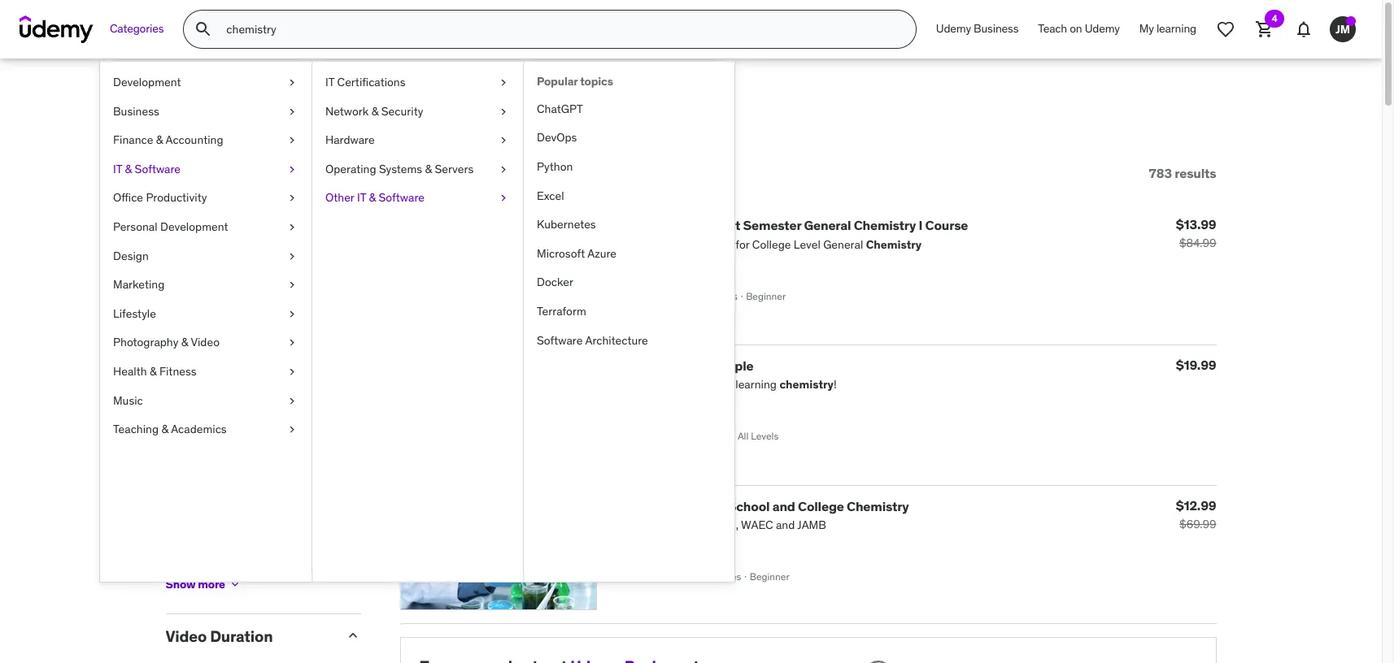 Task type: vqa. For each thing, say whether or not it's contained in the screenshot.
'&'
yes



Task type: locate. For each thing, give the bounding box(es) containing it.
& left security
[[372, 104, 379, 118]]

2 vertical spatial chemistry
[[847, 498, 909, 515]]

show
[[166, 578, 195, 592]]

& for academics
[[161, 422, 168, 437]]

xsmall image inside show more button
[[229, 579, 242, 592]]

0 horizontal spatial software
[[135, 162, 181, 176]]

i
[[919, 218, 923, 234]]

xsmall image for finance & accounting
[[286, 133, 299, 149]]

marketing
[[113, 278, 165, 292]]

chatgpt link
[[524, 95, 735, 124]]

xsmall image inside music link
[[286, 393, 299, 409]]

xsmall image up (464)
[[286, 278, 299, 293]]

it up 783 results for "chemistry"
[[325, 75, 335, 89]]

783 results
[[1149, 165, 1217, 181]]

show more
[[166, 578, 225, 592]]

kubernetes link
[[524, 211, 735, 240]]

0 horizontal spatial results
[[218, 96, 302, 129]]

xsmall image left excel at the left of the page
[[497, 191, 510, 207]]

xsmall image inside lifestyle link
[[286, 306, 299, 322]]

xsmall image inside marketing link
[[286, 278, 299, 293]]

1 vertical spatial business
[[113, 104, 159, 118]]

783 inside status
[[1149, 165, 1172, 181]]

design link
[[100, 242, 312, 271]]

software down systems
[[379, 191, 425, 205]]

2 vertical spatial it
[[357, 191, 366, 205]]

xsmall image for lifestyle
[[286, 306, 299, 322]]

video
[[191, 335, 220, 350], [166, 628, 207, 647]]

results inside status
[[1175, 165, 1217, 181]]

results for 783 results for "chemistry"
[[218, 96, 302, 129]]

chemistry made simple link
[[610, 358, 754, 374]]

notifications image
[[1294, 20, 1314, 39]]

results left "for"
[[218, 96, 302, 129]]

business inside 'link'
[[974, 21, 1019, 36]]

ratings
[[166, 231, 221, 251]]

xsmall image inside the design link
[[286, 249, 299, 265]]

health & fitness link
[[100, 358, 312, 387]]

software architecture
[[537, 333, 648, 348]]

xsmall image for health & fitness
[[286, 364, 299, 380]]

xsmall image inside personal development link
[[286, 220, 299, 236]]

xsmall image right more
[[229, 579, 242, 592]]

photography & video
[[113, 335, 220, 350]]

$12.99
[[1176, 497, 1217, 514]]

xsmall image left chatgpt
[[497, 104, 510, 120]]

finance & accounting
[[113, 133, 223, 147]]

0 vertical spatial it
[[325, 75, 335, 89]]

language
[[166, 412, 237, 432]]

783 results status
[[1149, 165, 1217, 181]]

xsmall image inside photography & video link
[[286, 335, 299, 351]]

teaching
[[113, 422, 159, 437]]

1 horizontal spatial results
[[1175, 165, 1217, 181]]

it & software link
[[100, 155, 312, 184]]

my learning link
[[1130, 10, 1206, 49]]

it for it certifications
[[325, 75, 335, 89]]

xsmall image for it & software
[[286, 162, 299, 178]]

docker
[[537, 275, 574, 290]]

"chemistry"
[[348, 96, 496, 129]]

udemy
[[936, 21, 971, 36], [1085, 21, 1120, 36]]

excel link
[[524, 182, 735, 211]]

lifestyle
[[113, 306, 156, 321]]

first
[[713, 218, 741, 234]]

it certifications
[[325, 75, 406, 89]]

xsmall image inside other it & software 'link'
[[497, 191, 510, 207]]

1 vertical spatial chemistry
[[610, 358, 672, 374]]

business left teach
[[974, 21, 1019, 36]]

other it & software
[[325, 191, 425, 205]]

xsmall image up 783 results for "chemistry"
[[286, 75, 299, 91]]

& for security
[[372, 104, 379, 118]]

more
[[198, 578, 225, 592]]

0 vertical spatial complete
[[651, 218, 710, 234]]

2 vertical spatial software
[[537, 333, 583, 348]]

my
[[1140, 21, 1154, 36]]

development link
[[100, 68, 312, 97]]

0 vertical spatial business
[[974, 21, 1019, 36]]

development down categories 'dropdown button' at the top left of the page
[[113, 75, 181, 89]]

xsmall image inside hardware link
[[497, 133, 510, 149]]

xsmall image for it certifications
[[497, 75, 510, 91]]

xsmall image inside operating systems & servers link
[[497, 162, 510, 178]]

0 horizontal spatial it
[[113, 162, 122, 176]]

the complete high school and college chemistry
[[610, 498, 909, 515]]

it right other
[[357, 191, 366, 205]]

0 vertical spatial software
[[135, 162, 181, 176]]

development down office productivity link on the top of the page
[[160, 220, 228, 234]]

chemistry down software architecture link
[[610, 358, 672, 374]]

academics
[[171, 422, 227, 437]]

xsmall image for teaching & academics
[[286, 422, 299, 438]]

1 vertical spatial software
[[379, 191, 425, 205]]

1 vertical spatial video
[[166, 628, 207, 647]]

xsmall image inside network & security link
[[497, 104, 510, 120]]

0 vertical spatial results
[[218, 96, 302, 129]]

1 horizontal spatial software
[[379, 191, 425, 205]]

&
[[372, 104, 379, 118], [156, 133, 163, 147], [125, 162, 132, 176], [425, 162, 432, 176], [369, 191, 376, 205], [181, 335, 188, 350], [150, 364, 157, 379], [161, 422, 168, 437]]

chemistry right college
[[847, 498, 909, 515]]

software down 'terraform'
[[537, 333, 583, 348]]

(464)
[[294, 306, 320, 320]]

xsmall image inside development link
[[286, 75, 299, 91]]

network & security link
[[312, 97, 523, 126]]

& inside 'link'
[[369, 191, 376, 205]]

teach on udemy link
[[1029, 10, 1130, 49]]

complete
[[651, 218, 710, 234], [635, 498, 694, 515]]

& right 'health'
[[150, 364, 157, 379]]

xsmall image for business
[[286, 104, 299, 120]]

xsmall image inside teaching & academics link
[[286, 422, 299, 438]]

& right finance
[[156, 133, 163, 147]]

1 vertical spatial results
[[1175, 165, 1217, 181]]

(571)
[[294, 364, 317, 378]]

close filter panel (0 currently applied) image
[[176, 165, 192, 182]]

& up office
[[125, 162, 132, 176]]

music link
[[100, 387, 312, 416]]

xsmall image for music
[[286, 393, 299, 409]]

& right other
[[369, 191, 376, 205]]

finance & accounting link
[[100, 126, 312, 155]]

xsmall image down (541)
[[286, 364, 299, 380]]

0 vertical spatial chemistry
[[854, 218, 916, 234]]

it up office
[[113, 162, 122, 176]]

xsmall image inside health & fitness link
[[286, 364, 299, 380]]

& up fitness
[[181, 335, 188, 350]]

software architecture link
[[524, 327, 735, 356]]

business link
[[100, 97, 312, 126]]

lifestyle link
[[100, 300, 312, 329]]

1 udemy from the left
[[936, 21, 971, 36]]

xsmall image left popular
[[497, 75, 510, 91]]

xsmall image right servers
[[497, 162, 510, 178]]

music
[[113, 393, 143, 408]]

xsmall image inside the business link
[[286, 104, 299, 120]]

Search for anything text field
[[223, 15, 896, 43]]

1 horizontal spatial 783
[[1149, 165, 1172, 181]]

xsmall image inside it certifications link
[[497, 75, 510, 91]]

architecture
[[585, 333, 648, 348]]

fitness
[[159, 364, 197, 379]]

wishlist image
[[1216, 20, 1236, 39]]

personal
[[113, 220, 157, 234]]

0 horizontal spatial 783
[[166, 96, 212, 129]]

xsmall image for design
[[286, 249, 299, 265]]

business up finance
[[113, 104, 159, 118]]

office productivity link
[[100, 184, 312, 213]]

0 vertical spatial 783
[[166, 96, 212, 129]]

0 horizontal spatial udemy
[[936, 21, 971, 36]]

software inside 'link'
[[379, 191, 425, 205]]

xsmall image
[[286, 104, 299, 120], [286, 133, 299, 149], [497, 133, 510, 149], [286, 162, 299, 178], [286, 191, 299, 207], [286, 220, 299, 236], [286, 249, 299, 265], [286, 335, 299, 351], [286, 393, 299, 409], [286, 422, 299, 438], [166, 459, 179, 472], [166, 488, 179, 501], [166, 517, 179, 530]]

dr. k's complete first semester general chemistry i course link
[[610, 218, 968, 234]]

it inside 'link'
[[357, 191, 366, 205]]

terraform link
[[524, 298, 735, 327]]

2 udemy from the left
[[1085, 21, 1120, 36]]

results
[[218, 96, 302, 129], [1175, 165, 1217, 181]]

1 horizontal spatial business
[[974, 21, 1019, 36]]

docker link
[[524, 269, 735, 298]]

xsmall image up (541)
[[286, 306, 299, 322]]

health
[[113, 364, 147, 379]]

video down show
[[166, 628, 207, 647]]

2 horizontal spatial it
[[357, 191, 366, 205]]

hardware link
[[312, 126, 523, 155]]

complete right k's
[[651, 218, 710, 234]]

language button
[[166, 412, 332, 432]]

xsmall image inside office productivity link
[[286, 191, 299, 207]]

& right teaching
[[161, 422, 168, 437]]

chemistry left i
[[854, 218, 916, 234]]

devops
[[537, 130, 577, 145]]

complete right the
[[635, 498, 694, 515]]

1 horizontal spatial udemy
[[1085, 21, 1120, 36]]

results for 783 results
[[1175, 165, 1217, 181]]

video down lifestyle link
[[191, 335, 220, 350]]

hardware
[[325, 133, 375, 147]]

it certifications link
[[312, 68, 523, 97]]

& left servers
[[425, 162, 432, 176]]

$19.99
[[1176, 357, 1217, 373]]

1 vertical spatial 783
[[1149, 165, 1172, 181]]

network & security
[[325, 104, 423, 118]]

the complete high school and college chemistry link
[[610, 498, 909, 515]]

course
[[925, 218, 968, 234]]

xsmall image inside the finance & accounting link
[[286, 133, 299, 149]]

security
[[381, 104, 423, 118]]

1 vertical spatial it
[[113, 162, 122, 176]]

xsmall image
[[286, 75, 299, 91], [497, 75, 510, 91], [497, 104, 510, 120], [497, 162, 510, 178], [497, 191, 510, 207], [286, 278, 299, 293], [286, 306, 299, 322], [286, 364, 299, 380], [166, 546, 179, 559], [229, 579, 242, 592]]

simple
[[711, 358, 754, 374]]

results up $13.99
[[1175, 165, 1217, 181]]

software up office productivity
[[135, 162, 181, 176]]

2 horizontal spatial software
[[537, 333, 583, 348]]

1 horizontal spatial it
[[325, 75, 335, 89]]

kubernetes
[[537, 217, 596, 232]]

and
[[773, 498, 795, 515]]

operating systems & servers
[[325, 162, 474, 176]]

development
[[113, 75, 181, 89], [160, 220, 228, 234]]

it
[[325, 75, 335, 89], [113, 162, 122, 176], [357, 191, 366, 205]]

xsmall image inside it & software link
[[286, 162, 299, 178]]



Task type: describe. For each thing, give the bounding box(es) containing it.
microsoft azure link
[[524, 240, 735, 269]]

accounting
[[166, 133, 223, 147]]

azure
[[588, 246, 617, 261]]

video duration button
[[166, 628, 332, 647]]

chemistry made simple
[[610, 358, 754, 374]]

office
[[113, 191, 143, 205]]

chemistry for the complete high school and college chemistry
[[847, 498, 909, 515]]

xsmall image for network & security
[[497, 104, 510, 120]]

video duration
[[166, 628, 273, 647]]

popular
[[537, 74, 578, 89]]

learning
[[1157, 21, 1197, 36]]

volkswagen image
[[860, 658, 896, 664]]

xsmall image for development
[[286, 75, 299, 91]]

terraform
[[537, 304, 586, 319]]

udemy business link
[[927, 10, 1029, 49]]

submit search image
[[194, 20, 213, 39]]

xsmall image for office productivity
[[286, 191, 299, 207]]

design
[[113, 249, 149, 263]]

it & software
[[113, 162, 181, 176]]

$69.99
[[1180, 517, 1217, 532]]

python link
[[524, 153, 735, 182]]

devops link
[[524, 124, 735, 153]]

productivity
[[146, 191, 207, 205]]

dr. k's complete first semester general chemistry i course
[[610, 218, 968, 234]]

on
[[1070, 21, 1082, 36]]

health & fitness
[[113, 364, 197, 379]]

popular topics
[[537, 74, 613, 89]]

jm link
[[1324, 10, 1363, 49]]

udemy inside 'link'
[[936, 21, 971, 36]]

finance
[[113, 133, 153, 147]]

semester
[[743, 218, 801, 234]]

office productivity
[[113, 191, 207, 205]]

categories
[[110, 21, 164, 36]]

photography
[[113, 335, 178, 350]]

0 horizontal spatial business
[[113, 104, 159, 118]]

operating
[[325, 162, 376, 176]]

português
[[185, 573, 238, 588]]

it for it & software
[[113, 162, 122, 176]]

k's
[[630, 218, 649, 234]]

the
[[610, 498, 632, 515]]

xsmall image for other it & software
[[497, 191, 510, 207]]

other
[[325, 191, 354, 205]]

certifications
[[337, 75, 406, 89]]

shopping cart with 4 items image
[[1255, 20, 1275, 39]]

dr.
[[610, 218, 627, 234]]

1 vertical spatial development
[[160, 220, 228, 234]]

& for accounting
[[156, 133, 163, 147]]

udemy business
[[936, 21, 1019, 36]]

school
[[728, 498, 770, 515]]

xsmall image for hardware
[[497, 133, 510, 149]]

systems
[[379, 162, 422, 176]]

high
[[697, 498, 725, 515]]

made
[[675, 358, 708, 374]]

college
[[798, 498, 844, 515]]

$12.99 $69.99
[[1176, 497, 1217, 532]]

4 link
[[1246, 10, 1285, 49]]

udemy image
[[20, 15, 94, 43]]

personal development link
[[100, 213, 312, 242]]

photography & video link
[[100, 329, 312, 358]]

$13.99 $84.99
[[1176, 217, 1217, 251]]

xsmall image for operating systems & servers
[[497, 162, 510, 178]]

operating systems & servers link
[[312, 155, 523, 184]]

& for software
[[125, 162, 132, 176]]

jm
[[1336, 22, 1350, 36]]

& for video
[[181, 335, 188, 350]]

marketing link
[[100, 271, 312, 300]]

& for fitness
[[150, 364, 157, 379]]

chemistry for dr. k's complete first semester general chemistry i course
[[854, 218, 916, 234]]

duration
[[210, 628, 273, 647]]

servers
[[435, 162, 474, 176]]

xsmall image for personal development
[[286, 220, 299, 236]]

for
[[308, 96, 342, 129]]

0 vertical spatial development
[[113, 75, 181, 89]]

xsmall image up show
[[166, 546, 179, 559]]

xsmall image for show more
[[229, 579, 242, 592]]

(541)
[[293, 335, 317, 349]]

python
[[537, 159, 573, 174]]

categories button
[[100, 10, 174, 49]]

excel
[[537, 188, 564, 203]]

783 results for "chemistry"
[[166, 96, 496, 129]]

0 vertical spatial video
[[191, 335, 220, 350]]

1 vertical spatial complete
[[635, 498, 694, 515]]

show more button
[[166, 569, 242, 601]]

other it & software link
[[312, 184, 523, 213]]

teach
[[1038, 21, 1067, 36]]

my learning
[[1140, 21, 1197, 36]]

you have alerts image
[[1346, 16, 1356, 26]]

teach on udemy
[[1038, 21, 1120, 36]]

783 for 783 results
[[1149, 165, 1172, 181]]

xsmall image for photography & video
[[286, 335, 299, 351]]

783 for 783 results for "chemistry"
[[166, 96, 212, 129]]

topics
[[580, 74, 613, 89]]

xsmall image for marketing
[[286, 278, 299, 293]]

other it & software element
[[523, 62, 735, 582]]

small image
[[345, 628, 361, 645]]



